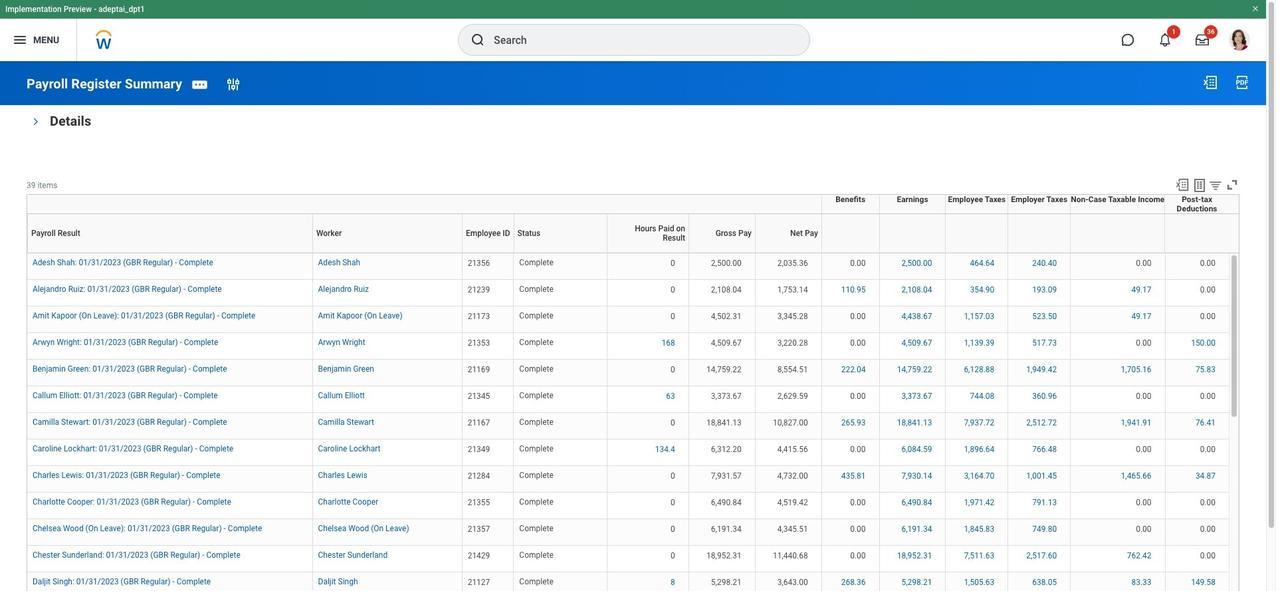 Task type: locate. For each thing, give the bounding box(es) containing it.
main content
[[0, 61, 1267, 591]]

complete element
[[520, 255, 554, 267], [520, 282, 554, 294], [520, 308, 554, 320], [520, 335, 554, 347], [520, 362, 554, 374], [520, 388, 554, 400], [520, 415, 554, 427], [520, 441, 554, 453], [520, 468, 554, 480], [520, 495, 554, 507], [520, 521, 554, 533], [520, 548, 554, 560], [520, 574, 554, 586]]

5 complete element from the top
[[520, 362, 554, 374]]

profile logan mcneil image
[[1230, 29, 1251, 53]]

3 complete element from the top
[[520, 308, 554, 320]]

export to excel image
[[1203, 74, 1219, 90]]

8 complete element from the top
[[520, 441, 554, 453]]

select to filter grid data image
[[1209, 178, 1224, 192]]

12 complete element from the top
[[520, 548, 554, 560]]

6 complete element from the top
[[520, 388, 554, 400]]

notifications large image
[[1159, 33, 1172, 47]]

1 complete element from the top
[[520, 255, 554, 267]]

view printable version (pdf) image
[[1235, 74, 1251, 90]]

export to excel image
[[1176, 177, 1190, 192]]

change selection image
[[225, 76, 241, 92]]

column header
[[28, 194, 822, 214]]

toolbar
[[1170, 177, 1240, 194]]

4 complete element from the top
[[520, 335, 554, 347]]

11 complete element from the top
[[520, 521, 554, 533]]

7 complete element from the top
[[520, 415, 554, 427]]

banner
[[0, 0, 1267, 61]]

justify image
[[12, 32, 28, 48]]

10 complete element from the top
[[520, 495, 554, 507]]



Task type: describe. For each thing, give the bounding box(es) containing it.
search image
[[470, 32, 486, 48]]

payroll register summary element
[[27, 76, 182, 92]]

export to worksheets image
[[1192, 177, 1208, 193]]

chevron down image
[[31, 114, 40, 129]]

2 complete element from the top
[[520, 282, 554, 294]]

fullscreen image
[[1226, 177, 1240, 192]]

Search Workday  search field
[[494, 25, 783, 55]]

13 complete element from the top
[[520, 574, 554, 586]]

9 complete element from the top
[[520, 468, 554, 480]]

close environment banner image
[[1252, 5, 1260, 13]]

inbox large image
[[1196, 33, 1210, 47]]



Task type: vqa. For each thing, say whether or not it's contained in the screenshot.
search 'icon'
yes



